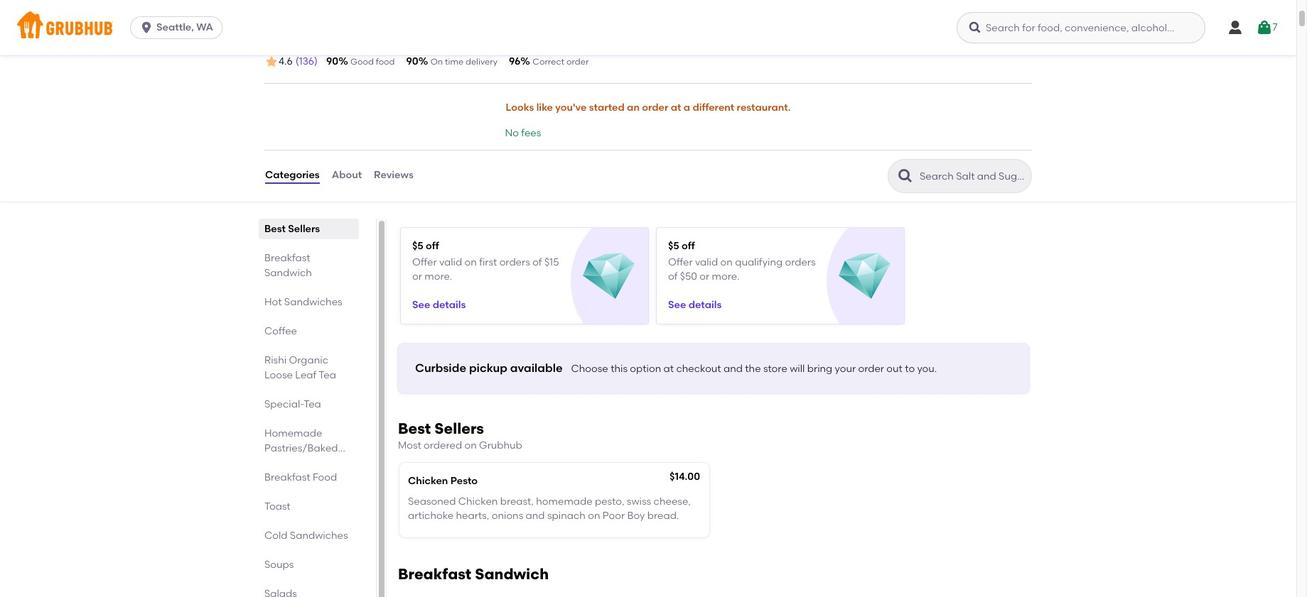Task type: locate. For each thing, give the bounding box(es) containing it.
0 horizontal spatial see
[[412, 299, 430, 311]]

svg image down salt and sugar cafe and bakery logo
[[968, 21, 983, 35]]

orders
[[500, 257, 530, 269], [785, 257, 816, 269]]

see details button down '$50' at the top right of page
[[668, 293, 722, 319]]

1 vertical spatial order
[[642, 102, 669, 114]]

0 vertical spatial chicken
[[408, 476, 448, 488]]

or
[[412, 271, 422, 283], [700, 271, 710, 283]]

on inside $5 off offer valid on first orders of $15 or more.
[[465, 257, 477, 269]]

homemade
[[536, 496, 593, 508]]

see up 'curbside'
[[412, 299, 430, 311]]

1 vertical spatial best
[[398, 420, 431, 438]]

4.6
[[279, 56, 293, 68]]

1 vertical spatial sellers
[[435, 420, 484, 438]]

details down '$50' at the top right of page
[[689, 299, 722, 311]]

0 vertical spatial and
[[724, 363, 743, 375]]

offer left first
[[412, 257, 437, 269]]

1 horizontal spatial svg image
[[968, 21, 983, 35]]

sandwich
[[265, 267, 312, 279], [475, 566, 549, 584]]

tea down leaf
[[304, 399, 321, 411]]

breakfast down the "best sellers"
[[265, 252, 310, 264]]

on right ordered
[[465, 440, 477, 452]]

1 valid from the left
[[439, 257, 462, 269]]

$14.00
[[670, 472, 700, 484]]

coffee
[[265, 325, 297, 337]]

0 horizontal spatial sandwich
[[265, 267, 312, 279]]

no fees
[[505, 127, 541, 140]]

like
[[537, 102, 553, 114]]

seasoned
[[408, 496, 456, 508]]

orders inside $5 off offer valid on first orders of $15 or more.
[[500, 257, 530, 269]]

see details button up 'curbside'
[[412, 293, 466, 319]]

seattle,
[[157, 21, 194, 33]]

and down breast, at the bottom left
[[526, 511, 545, 523]]

offer
[[412, 257, 437, 269], [668, 257, 693, 269]]

soups
[[265, 559, 294, 571]]

chicken
[[408, 476, 448, 488], [458, 496, 498, 508]]

1 horizontal spatial off
[[682, 240, 695, 252]]

looks like you've started an order at a different restaurant. button
[[505, 93, 792, 124]]

1 more. from the left
[[425, 271, 452, 283]]

$5
[[412, 240, 424, 252], [668, 240, 680, 252]]

valid up '$50' at the top right of page
[[695, 257, 718, 269]]

on left qualifying
[[721, 257, 733, 269]]

1 vertical spatial breakfast
[[265, 472, 310, 484]]

1 horizontal spatial valid
[[695, 257, 718, 269]]

sellers down categories button
[[288, 223, 320, 235]]

see details for $5 off offer valid on qualifying orders of $50 or more.
[[668, 299, 722, 311]]

ordered
[[424, 440, 462, 452]]

1 see from the left
[[412, 299, 430, 311]]

chicken up hearts,
[[458, 496, 498, 508]]

of inside $5 off offer valid on qualifying orders of $50 or more.
[[668, 271, 678, 283]]

0 horizontal spatial details
[[433, 299, 466, 311]]

details
[[433, 299, 466, 311], [689, 299, 722, 311]]

offer inside $5 off offer valid on first orders of $15 or more.
[[412, 257, 437, 269]]

onions
[[492, 511, 524, 523]]

choose
[[571, 363, 609, 375]]

more. inside $5 off offer valid on qualifying orders of $50 or more.
[[712, 271, 740, 283]]

at left a
[[671, 102, 681, 114]]

best
[[265, 223, 286, 235], [398, 420, 431, 438]]

1 horizontal spatial offer
[[668, 257, 693, 269]]

best for best sellers
[[265, 223, 286, 235]]

orders for first
[[500, 257, 530, 269]]

off inside $5 off offer valid on qualifying orders of $50 or more.
[[682, 240, 695, 252]]

1 horizontal spatial chicken
[[458, 496, 498, 508]]

correct order
[[533, 57, 589, 67]]

search icon image
[[897, 168, 914, 185]]

see details down '$50' at the top right of page
[[668, 299, 722, 311]]

90
[[326, 55, 339, 68], [406, 55, 419, 68]]

0 horizontal spatial $5
[[412, 240, 424, 252]]

1 or from the left
[[412, 271, 422, 283]]

valid inside $5 off offer valid on first orders of $15 or more.
[[439, 257, 462, 269]]

best sellers most ordered on grubhub
[[398, 420, 522, 452]]

1 horizontal spatial $5
[[668, 240, 680, 252]]

0 horizontal spatial and
[[526, 511, 545, 523]]

or inside $5 off offer valid on qualifying orders of $50 or more.
[[700, 271, 710, 283]]

1 vertical spatial sandwich
[[475, 566, 549, 584]]

off inside $5 off offer valid on first orders of $15 or more.
[[426, 240, 439, 252]]

you.
[[918, 363, 937, 375]]

0 horizontal spatial off
[[426, 240, 439, 252]]

$5 inside $5 off offer valid on qualifying orders of $50 or more.
[[668, 240, 680, 252]]

2 $5 from the left
[[668, 240, 680, 252]]

pesto
[[451, 476, 478, 488]]

sandwiches for cold sandwiches
[[290, 530, 348, 542]]

breakfast down artichoke
[[398, 566, 472, 584]]

1 horizontal spatial best
[[398, 420, 431, 438]]

1 vertical spatial tea
[[304, 399, 321, 411]]

$5 inside $5 off offer valid on first orders of $15 or more.
[[412, 240, 424, 252]]

see down '$50' at the top right of page
[[668, 299, 686, 311]]

0 horizontal spatial see details
[[412, 299, 466, 311]]

curbside
[[415, 362, 466, 375]]

2 90 from the left
[[406, 55, 419, 68]]

1 see details button from the left
[[412, 293, 466, 319]]

1 horizontal spatial promo image
[[839, 251, 891, 303]]

1 vertical spatial of
[[668, 271, 678, 283]]

sandwiches right cold
[[290, 530, 348, 542]]

0 vertical spatial breakfast sandwich
[[265, 252, 312, 279]]

0 horizontal spatial more.
[[425, 271, 452, 283]]

breakfast
[[265, 252, 310, 264], [265, 472, 310, 484], [398, 566, 472, 584]]

on left poor
[[588, 511, 600, 523]]

to
[[905, 363, 915, 375]]

orders right first
[[500, 257, 530, 269]]

0 horizontal spatial promo image
[[583, 251, 635, 303]]

see details up 'curbside'
[[412, 299, 466, 311]]

bring
[[808, 363, 833, 375]]

2 off from the left
[[682, 240, 695, 252]]

valid
[[439, 257, 462, 269], [695, 257, 718, 269]]

0 vertical spatial of
[[533, 257, 542, 269]]

on for $5 off offer valid on first orders of $15 or more.
[[465, 257, 477, 269]]

1 horizontal spatial sandwich
[[475, 566, 549, 584]]

breakfast down goods
[[265, 472, 310, 484]]

breakfast sandwich down hearts,
[[398, 566, 549, 584]]

at right option
[[664, 363, 674, 375]]

0 horizontal spatial chicken
[[408, 476, 448, 488]]

sellers for best sellers
[[288, 223, 320, 235]]

2 orders from the left
[[785, 257, 816, 269]]

salt and sugar cafe and bakery logo image
[[971, 0, 1021, 13]]

valid for qualifying
[[695, 257, 718, 269]]

or for offer valid on first orders of $15 or more.
[[412, 271, 422, 283]]

2 vertical spatial order
[[859, 363, 885, 375]]

1 vertical spatial and
[[526, 511, 545, 523]]

2 see details button from the left
[[668, 293, 722, 319]]

order right the an
[[642, 102, 669, 114]]

0 vertical spatial sellers
[[288, 223, 320, 235]]

promo image for offer valid on qualifying orders of $50 or more.
[[839, 251, 891, 303]]

0 horizontal spatial 90
[[326, 55, 339, 68]]

of left the $15
[[533, 257, 542, 269]]

1 offer from the left
[[412, 257, 437, 269]]

0 vertical spatial best
[[265, 223, 286, 235]]

2 or from the left
[[700, 271, 710, 283]]

order left out
[[859, 363, 885, 375]]

offer up '$50' at the top right of page
[[668, 257, 693, 269]]

or inside $5 off offer valid on first orders of $15 or more.
[[412, 271, 422, 283]]

1 promo image from the left
[[583, 251, 635, 303]]

0 vertical spatial tea
[[319, 369, 336, 382]]

grubhub
[[479, 440, 522, 452]]

1 horizontal spatial of
[[668, 271, 678, 283]]

0 horizontal spatial best
[[265, 223, 286, 235]]

valid for first
[[439, 257, 462, 269]]

on
[[465, 257, 477, 269], [721, 257, 733, 269], [465, 440, 477, 452], [588, 511, 600, 523]]

sellers inside best sellers most ordered on grubhub
[[435, 420, 484, 438]]

1 $5 from the left
[[412, 240, 424, 252]]

0 horizontal spatial sellers
[[288, 223, 320, 235]]

svg image left svg image
[[1227, 19, 1244, 36]]

0 horizontal spatial valid
[[439, 257, 462, 269]]

0 horizontal spatial or
[[412, 271, 422, 283]]

1 see details from the left
[[412, 299, 466, 311]]

2 valid from the left
[[695, 257, 718, 269]]

2 promo image from the left
[[839, 251, 891, 303]]

90 for good food
[[326, 55, 339, 68]]

0 horizontal spatial svg image
[[139, 21, 154, 35]]

more. inside $5 off offer valid on first orders of $15 or more.
[[425, 271, 452, 283]]

best down categories button
[[265, 223, 286, 235]]

leaf
[[295, 369, 317, 382]]

most
[[398, 440, 421, 452]]

2 see from the left
[[668, 299, 686, 311]]

1 orders from the left
[[500, 257, 530, 269]]

of left '$50' at the top right of page
[[668, 271, 678, 283]]

sandwiches right hot
[[284, 296, 342, 308]]

1 off from the left
[[426, 240, 439, 252]]

svg image left seattle,
[[139, 21, 154, 35]]

1 details from the left
[[433, 299, 466, 311]]

2 more. from the left
[[712, 271, 740, 283]]

and left the
[[724, 363, 743, 375]]

order inside looks like you've started an order at a different restaurant. "button"
[[642, 102, 669, 114]]

1 horizontal spatial see
[[668, 299, 686, 311]]

1 horizontal spatial see details
[[668, 299, 722, 311]]

0 horizontal spatial order
[[567, 57, 589, 67]]

off for $5 off offer valid on qualifying orders of $50 or more.
[[682, 240, 695, 252]]

on time delivery
[[431, 57, 498, 67]]

order
[[567, 57, 589, 67], [642, 102, 669, 114], [859, 363, 885, 375]]

1 vertical spatial chicken
[[458, 496, 498, 508]]

$15
[[545, 257, 559, 269]]

on inside $5 off offer valid on qualifying orders of $50 or more.
[[721, 257, 733, 269]]

on left first
[[465, 257, 477, 269]]

valid left first
[[439, 257, 462, 269]]

poor
[[603, 511, 625, 523]]

valid inside $5 off offer valid on qualifying orders of $50 or more.
[[695, 257, 718, 269]]

1 horizontal spatial or
[[700, 271, 710, 283]]

sandwich down "onions"
[[475, 566, 549, 584]]

hot
[[265, 296, 282, 308]]

promo image
[[583, 251, 635, 303], [839, 251, 891, 303]]

see details button
[[412, 293, 466, 319], [668, 293, 722, 319]]

1 vertical spatial breakfast sandwich
[[398, 566, 549, 584]]

90 for on time delivery
[[406, 55, 419, 68]]

2 see details from the left
[[668, 299, 722, 311]]

details down $5 off offer valid on first orders of $15 or more.
[[433, 299, 466, 311]]

2 details from the left
[[689, 299, 722, 311]]

on inside best sellers most ordered on grubhub
[[465, 440, 477, 452]]

pesto,
[[595, 496, 625, 508]]

and
[[724, 363, 743, 375], [526, 511, 545, 523]]

0 horizontal spatial orders
[[500, 257, 530, 269]]

0 vertical spatial sandwich
[[265, 267, 312, 279]]

1 horizontal spatial and
[[724, 363, 743, 375]]

90 left on
[[406, 55, 419, 68]]

0 horizontal spatial offer
[[412, 257, 437, 269]]

0 horizontal spatial see details button
[[412, 293, 466, 319]]

see
[[412, 299, 430, 311], [668, 299, 686, 311]]

order right correct
[[567, 57, 589, 67]]

best up most
[[398, 420, 431, 438]]

promo image for offer valid on first orders of $15 or more.
[[583, 251, 635, 303]]

0 vertical spatial at
[[671, 102, 681, 114]]

of
[[533, 257, 542, 269], [668, 271, 678, 283]]

best for best sellers most ordered on grubhub
[[398, 420, 431, 438]]

details for $5 off offer valid on first orders of $15 or more.
[[433, 299, 466, 311]]

off
[[426, 240, 439, 252], [682, 240, 695, 252]]

orders right qualifying
[[785, 257, 816, 269]]

sandwich up hot
[[265, 267, 312, 279]]

delivery
[[466, 57, 498, 67]]

1 horizontal spatial breakfast sandwich
[[398, 566, 549, 584]]

sellers up ordered
[[435, 420, 484, 438]]

chicken up seasoned
[[408, 476, 448, 488]]

at inside "button"
[[671, 102, 681, 114]]

0 vertical spatial sandwiches
[[284, 296, 342, 308]]

1 horizontal spatial order
[[642, 102, 669, 114]]

tea
[[319, 369, 336, 382], [304, 399, 321, 411]]

of inside $5 off offer valid on first orders of $15 or more.
[[533, 257, 542, 269]]

toast
[[265, 501, 291, 513]]

2 offer from the left
[[668, 257, 693, 269]]

1 horizontal spatial 90
[[406, 55, 419, 68]]

1 horizontal spatial see details button
[[668, 293, 722, 319]]

food
[[376, 57, 395, 67]]

1 90 from the left
[[326, 55, 339, 68]]

1 horizontal spatial more.
[[712, 271, 740, 283]]

orders inside $5 off offer valid on qualifying orders of $50 or more.
[[785, 257, 816, 269]]

and inside seasoned chicken breast, homemade pesto, swiss cheese, artichoke hearts, onions and spinach on poor boy bread.
[[526, 511, 545, 523]]

90 right (136)
[[326, 55, 339, 68]]

tea right leaf
[[319, 369, 336, 382]]

1 horizontal spatial sellers
[[435, 420, 484, 438]]

more.
[[425, 271, 452, 283], [712, 271, 740, 283]]

1 vertical spatial sandwiches
[[290, 530, 348, 542]]

0 horizontal spatial of
[[533, 257, 542, 269]]

best inside best sellers most ordered on grubhub
[[398, 420, 431, 438]]

rishi
[[265, 355, 287, 367]]

1 horizontal spatial details
[[689, 299, 722, 311]]

svg image
[[1227, 19, 1244, 36], [139, 21, 154, 35], [968, 21, 983, 35]]

checkout
[[676, 363, 721, 375]]

breakfast sandwich down the "best sellers"
[[265, 252, 312, 279]]

offer inside $5 off offer valid on qualifying orders of $50 or more.
[[668, 257, 693, 269]]

time
[[445, 57, 464, 67]]

1 horizontal spatial orders
[[785, 257, 816, 269]]

Search Salt and Sugar Cafe and Bakery search field
[[919, 170, 1027, 183]]



Task type: vqa. For each thing, say whether or not it's contained in the screenshot.
90
yes



Task type: describe. For each thing, give the bounding box(es) containing it.
offer for offer valid on qualifying orders of $50 or more.
[[668, 257, 693, 269]]

your
[[835, 363, 856, 375]]

subscription pass image
[[265, 35, 279, 47]]

breakfast inside homemade pastries/baked goods breakfast food
[[265, 472, 310, 484]]

hearts,
[[456, 511, 489, 523]]

store
[[764, 363, 788, 375]]

see details button for $5 off offer valid on qualifying orders of $50 or more.
[[668, 293, 722, 319]]

star icon image
[[265, 55, 279, 69]]

no
[[505, 127, 519, 140]]

cheese,
[[654, 496, 691, 508]]

pastries/baked
[[265, 443, 338, 455]]

artichoke
[[408, 511, 454, 523]]

spinach
[[547, 511, 586, 523]]

7
[[1273, 21, 1278, 33]]

on for $5 off offer valid on qualifying orders of $50 or more.
[[721, 257, 733, 269]]

the
[[745, 363, 761, 375]]

choose this option at checkout and the store will bring your order out to you.
[[571, 363, 937, 375]]

2 horizontal spatial svg image
[[1227, 19, 1244, 36]]

96
[[509, 55, 521, 68]]

special-
[[265, 399, 304, 411]]

sellers for best sellers most ordered on grubhub
[[435, 420, 484, 438]]

of for $15
[[533, 257, 542, 269]]

out
[[887, 363, 903, 375]]

$50
[[680, 271, 697, 283]]

0 horizontal spatial breakfast sandwich
[[265, 252, 312, 279]]

special-tea
[[265, 399, 321, 411]]

good
[[351, 57, 374, 67]]

more. for qualifying
[[712, 271, 740, 283]]

see for offer valid on first orders of $15 or more.
[[412, 299, 430, 311]]

2 vertical spatial breakfast
[[398, 566, 472, 584]]

on for best sellers most ordered on grubhub
[[465, 440, 477, 452]]

on inside seasoned chicken breast, homemade pesto, swiss cheese, artichoke hearts, onions and spinach on poor boy bread.
[[588, 511, 600, 523]]

will
[[790, 363, 805, 375]]

qualifying
[[735, 257, 783, 269]]

or for offer valid on qualifying orders of $50 or more.
[[700, 271, 710, 283]]

best sellers
[[265, 223, 320, 235]]

on
[[431, 57, 443, 67]]

2 horizontal spatial order
[[859, 363, 885, 375]]

seasoned chicken breast, homemade pesto, swiss cheese, artichoke hearts, onions and spinach on poor boy bread.
[[408, 496, 691, 523]]

off for $5 off offer valid on first orders of $15 or more.
[[426, 240, 439, 252]]

an
[[627, 102, 640, 114]]

tea inside rishi organic loose leaf tea
[[319, 369, 336, 382]]

svg image
[[1256, 19, 1273, 36]]

this
[[611, 363, 628, 375]]

offer for offer valid on first orders of $15 or more.
[[412, 257, 437, 269]]

started
[[589, 102, 625, 114]]

correct
[[533, 57, 565, 67]]

svg image inside seattle, wa button
[[139, 21, 154, 35]]

of for $50
[[668, 271, 678, 283]]

you've
[[556, 102, 587, 114]]

homemade
[[265, 428, 322, 440]]

$5 for $5 off offer valid on first orders of $15 or more.
[[412, 240, 424, 252]]

fees
[[521, 127, 541, 140]]

cold sandwiches
[[265, 530, 348, 542]]

looks
[[506, 102, 534, 114]]

boy
[[627, 511, 645, 523]]

1 vertical spatial at
[[664, 363, 674, 375]]

$5 off offer valid on first orders of $15 or more.
[[412, 240, 559, 283]]

see details button for $5 off offer valid on first orders of $15 or more.
[[412, 293, 466, 319]]

(136)
[[296, 55, 318, 68]]

see for offer valid on qualifying orders of $50 or more.
[[668, 299, 686, 311]]

$5 off offer valid on qualifying orders of $50 or more.
[[668, 240, 816, 283]]

Search for food, convenience, alcohol... search field
[[957, 12, 1206, 43]]

hot sandwiches
[[265, 296, 342, 308]]

swiss
[[627, 496, 651, 508]]

goods
[[265, 458, 296, 470]]

loose
[[265, 369, 293, 382]]

bread.
[[648, 511, 679, 523]]

restaurant.
[[737, 102, 791, 114]]

0 vertical spatial breakfast
[[265, 252, 310, 264]]

chicken pesto
[[408, 476, 478, 488]]

about button
[[331, 150, 363, 202]]

homemade pastries/baked goods breakfast food
[[265, 428, 338, 484]]

pickup
[[469, 362, 508, 375]]

organic
[[289, 355, 329, 367]]

seattle, wa
[[157, 21, 213, 33]]

seattle, wa button
[[130, 16, 228, 39]]

reviews
[[374, 170, 414, 182]]

categories button
[[265, 150, 320, 202]]

a
[[684, 102, 690, 114]]

categories
[[265, 170, 320, 182]]

rishi organic loose leaf tea
[[265, 355, 336, 382]]

more. for first
[[425, 271, 452, 283]]

first
[[479, 257, 497, 269]]

0 vertical spatial order
[[567, 57, 589, 67]]

7 button
[[1256, 15, 1278, 41]]

details for $5 off offer valid on qualifying orders of $50 or more.
[[689, 299, 722, 311]]

breast,
[[500, 496, 534, 508]]

looks like you've started an order at a different restaurant.
[[506, 102, 791, 114]]

$5 for $5 off offer valid on qualifying orders of $50 or more.
[[668, 240, 680, 252]]

different
[[693, 102, 735, 114]]

orders for qualifying
[[785, 257, 816, 269]]

wa
[[196, 21, 213, 33]]

about
[[332, 170, 362, 182]]

reviews button
[[373, 150, 414, 202]]

option
[[630, 363, 661, 375]]

sandwiches for hot sandwiches
[[284, 296, 342, 308]]

cold
[[265, 530, 288, 542]]

good food
[[351, 57, 395, 67]]

food
[[313, 472, 337, 484]]

chicken inside seasoned chicken breast, homemade pesto, swiss cheese, artichoke hearts, onions and spinach on poor boy bread.
[[458, 496, 498, 508]]

main navigation navigation
[[0, 0, 1297, 55]]

see details for $5 off offer valid on first orders of $15 or more.
[[412, 299, 466, 311]]

curbside pickup available
[[415, 362, 563, 375]]

available
[[510, 362, 563, 375]]



